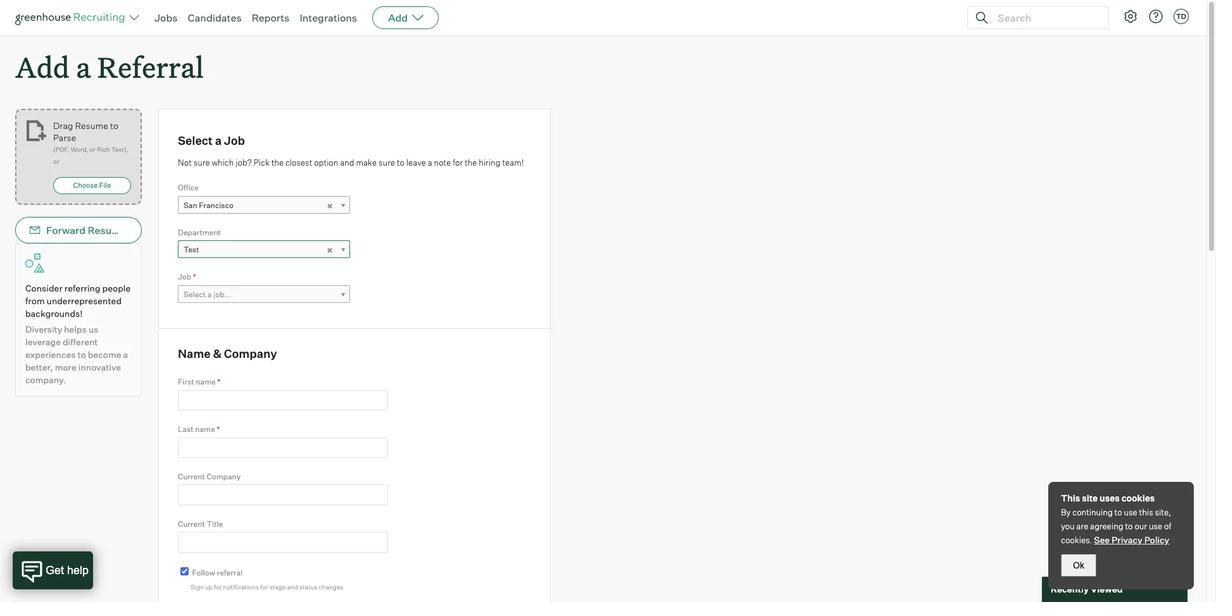 Task type: describe. For each thing, give the bounding box(es) containing it.
our
[[1135, 522, 1147, 532]]

by continuing to use this site, you are agreeing to our use of cookies.
[[1061, 508, 1171, 546]]

san francisco
[[184, 200, 234, 210]]

status
[[299, 584, 317, 591]]

a left note
[[428, 157, 432, 168]]

jobs
[[154, 11, 178, 24]]

a for job
[[215, 134, 222, 148]]

current company
[[178, 472, 241, 482]]

follow
[[192, 568, 215, 578]]

closest
[[285, 157, 312, 168]]

forward resume via email button
[[15, 217, 171, 244]]

0 vertical spatial use
[[1124, 508, 1137, 518]]

people
[[102, 283, 131, 294]]

name for first
[[196, 377, 216, 387]]

name & company
[[178, 347, 277, 361]]

from
[[25, 296, 45, 307]]

site,
[[1155, 508, 1171, 518]]

1 vertical spatial or
[[53, 158, 59, 165]]

san francisco link
[[178, 196, 350, 214]]

last
[[178, 425, 194, 434]]

choose
[[73, 181, 98, 190]]

uses
[[1100, 493, 1120, 504]]

up
[[205, 584, 213, 591]]

current for current company
[[178, 472, 205, 482]]

a for job...
[[208, 290, 212, 299]]

policy
[[1144, 535, 1169, 546]]

diversity
[[25, 324, 62, 335]]

sign
[[191, 584, 204, 591]]

forward resume via email
[[46, 224, 171, 237]]

by
[[1061, 508, 1071, 518]]

word,
[[71, 146, 88, 153]]

san
[[184, 200, 197, 210]]

0 vertical spatial or
[[90, 146, 96, 153]]

configure image
[[1123, 9, 1138, 24]]

department
[[178, 228, 221, 237]]

candidates
[[188, 11, 242, 24]]

agreeing
[[1090, 522, 1123, 532]]

option
[[314, 157, 338, 168]]

name
[[178, 347, 211, 361]]

select a job
[[178, 134, 245, 148]]

which
[[212, 157, 234, 168]]

see privacy policy link
[[1094, 535, 1169, 546]]

1 horizontal spatial for
[[260, 584, 268, 591]]

sign up for notifications for stage and status changes
[[191, 584, 343, 591]]

ok button
[[1061, 555, 1096, 577]]

current for current title
[[178, 520, 205, 529]]

0 horizontal spatial and
[[287, 584, 298, 591]]

0 vertical spatial job
[[224, 134, 245, 148]]

to left leave
[[397, 157, 405, 168]]

test
[[184, 245, 199, 255]]

referring
[[64, 283, 100, 294]]

stage
[[270, 584, 286, 591]]

office
[[178, 183, 199, 193]]

recently
[[1051, 584, 1089, 595]]

referral
[[217, 568, 243, 578]]

make
[[356, 157, 377, 168]]

us
[[89, 324, 98, 335]]

jobs link
[[154, 11, 178, 24]]

resume for drag
[[75, 120, 108, 131]]

first name *
[[178, 377, 220, 387]]

add button
[[372, 6, 439, 29]]

backgrounds!
[[25, 308, 83, 319]]

select for select a job...
[[184, 290, 206, 299]]

this
[[1139, 508, 1153, 518]]

to inside drag resume to parse (pdf, word, or rich text), or
[[110, 120, 118, 131]]

leave
[[406, 157, 426, 168]]

job *
[[178, 272, 196, 282]]

first
[[178, 377, 194, 387]]

consider
[[25, 283, 63, 294]]

viewed
[[1091, 584, 1123, 595]]

note
[[434, 157, 451, 168]]

add for add
[[388, 11, 408, 24]]

0 vertical spatial company
[[224, 347, 277, 361]]

add a referral
[[15, 48, 204, 85]]



Task type: locate. For each thing, give the bounding box(es) containing it.
notifications
[[223, 584, 259, 591]]

and right stage
[[287, 584, 298, 591]]

td
[[1176, 12, 1186, 21]]

job down "test"
[[178, 272, 191, 282]]

francisco
[[199, 200, 234, 210]]

to up text),
[[110, 120, 118, 131]]

1 current from the top
[[178, 472, 205, 482]]

or left rich
[[90, 146, 96, 153]]

1 the from the left
[[271, 157, 284, 168]]

1 vertical spatial select
[[184, 290, 206, 299]]

see privacy policy
[[1094, 535, 1169, 546]]

* for last name *
[[217, 425, 220, 434]]

drag resume to parse (pdf, word, or rich text), or
[[53, 120, 128, 165]]

for right up
[[214, 584, 222, 591]]

0 horizontal spatial use
[[1124, 508, 1137, 518]]

Search text field
[[995, 9, 1097, 27]]

resume up rich
[[75, 120, 108, 131]]

not sure which job? pick the closest option and make sure to leave a note for the hiring team!
[[178, 157, 524, 168]]

or down (pdf, at the left
[[53, 158, 59, 165]]

1 vertical spatial resume
[[88, 224, 126, 237]]

name right first
[[196, 377, 216, 387]]

None text field
[[178, 390, 388, 411], [178, 438, 388, 458], [178, 533, 388, 553], [178, 390, 388, 411], [178, 438, 388, 458], [178, 533, 388, 553]]

0 horizontal spatial job
[[178, 272, 191, 282]]

recently viewed
[[1051, 584, 1123, 595]]

changes
[[319, 584, 343, 591]]

more
[[55, 362, 76, 373]]

the
[[271, 157, 284, 168], [465, 157, 477, 168]]

team!
[[502, 157, 524, 168]]

0 vertical spatial select
[[178, 134, 213, 148]]

test link
[[178, 241, 350, 259]]

to down uses
[[1115, 508, 1122, 518]]

2 sure from the left
[[379, 157, 395, 168]]

Follow referral checkbox
[[180, 568, 189, 576]]

a down greenhouse recruiting image
[[76, 48, 91, 85]]

0 horizontal spatial sure
[[193, 157, 210, 168]]

this
[[1061, 493, 1080, 504]]

a for referral
[[76, 48, 91, 85]]

job up job?
[[224, 134, 245, 148]]

name
[[196, 377, 216, 387], [195, 425, 215, 434]]

2 current from the top
[[178, 520, 205, 529]]

sure
[[193, 157, 210, 168], [379, 157, 395, 168]]

cookies
[[1122, 493, 1155, 504]]

continuing
[[1073, 508, 1113, 518]]

consider referring people from underrepresented backgrounds! diversity helps us leverage different experiences to become a better, more innovative company.
[[25, 283, 131, 386]]

1 horizontal spatial the
[[465, 157, 477, 168]]

job?
[[236, 157, 252, 168]]

a up which
[[215, 134, 222, 148]]

2 horizontal spatial for
[[453, 157, 463, 168]]

name for last
[[195, 425, 215, 434]]

to left our
[[1125, 522, 1133, 532]]

job...
[[213, 290, 231, 299]]

0 horizontal spatial add
[[15, 48, 69, 85]]

underrepresented
[[47, 296, 122, 307]]

add inside popup button
[[388, 11, 408, 24]]

select
[[178, 134, 213, 148], [184, 290, 206, 299]]

a left the job...
[[208, 290, 212, 299]]

select up not
[[178, 134, 213, 148]]

0 vertical spatial and
[[340, 157, 354, 168]]

better,
[[25, 362, 53, 373]]

td button
[[1174, 9, 1189, 24]]

td button
[[1171, 6, 1191, 27]]

use left of
[[1149, 522, 1162, 532]]

select a job...
[[184, 290, 231, 299]]

via
[[129, 224, 142, 237]]

are
[[1076, 522, 1088, 532]]

select a job... link
[[178, 285, 350, 304]]

for right note
[[453, 157, 463, 168]]

resume inside forward resume via email button
[[88, 224, 126, 237]]

not
[[178, 157, 192, 168]]

a right become
[[123, 350, 128, 360]]

referral
[[97, 48, 204, 85]]

* down the &
[[217, 377, 220, 387]]

1 horizontal spatial job
[[224, 134, 245, 148]]

different
[[63, 337, 98, 348]]

1 horizontal spatial sure
[[379, 157, 395, 168]]

rich
[[97, 146, 110, 153]]

1 vertical spatial and
[[287, 584, 298, 591]]

and
[[340, 157, 354, 168], [287, 584, 298, 591]]

resume for forward
[[88, 224, 126, 237]]

use left this
[[1124, 508, 1137, 518]]

1 horizontal spatial or
[[90, 146, 96, 153]]

integrations link
[[300, 11, 357, 24]]

current left title
[[178, 520, 205, 529]]

2 vertical spatial *
[[217, 425, 220, 434]]

resume
[[75, 120, 108, 131], [88, 224, 126, 237]]

2 the from the left
[[465, 157, 477, 168]]

* up select a job...
[[193, 272, 196, 282]]

reports link
[[252, 11, 290, 24]]

company.
[[25, 375, 66, 386]]

1 vertical spatial current
[[178, 520, 205, 529]]

0 vertical spatial current
[[178, 472, 205, 482]]

choose file
[[73, 181, 111, 190]]

1 sure from the left
[[193, 157, 210, 168]]

0 horizontal spatial or
[[53, 158, 59, 165]]

&
[[213, 347, 222, 361]]

1 vertical spatial company
[[207, 472, 241, 482]]

select for select a job
[[178, 134, 213, 148]]

company
[[224, 347, 277, 361], [207, 472, 241, 482]]

sure right make
[[379, 157, 395, 168]]

the left hiring
[[465, 157, 477, 168]]

(pdf,
[[53, 146, 69, 153]]

leverage
[[25, 337, 61, 348]]

0 vertical spatial resume
[[75, 120, 108, 131]]

privacy
[[1112, 535, 1142, 546]]

0 vertical spatial name
[[196, 377, 216, 387]]

* right last
[[217, 425, 220, 434]]

cookies.
[[1061, 536, 1092, 546]]

text),
[[111, 146, 128, 153]]

parse
[[53, 132, 76, 143]]

follow referral
[[192, 568, 243, 578]]

this site uses cookies
[[1061, 493, 1155, 504]]

to inside consider referring people from underrepresented backgrounds! diversity helps us leverage different experiences to become a better, more innovative company.
[[78, 350, 86, 360]]

add
[[388, 11, 408, 24], [15, 48, 69, 85]]

a inside the select a job... link
[[208, 290, 212, 299]]

1 vertical spatial add
[[15, 48, 69, 85]]

1 vertical spatial job
[[178, 272, 191, 282]]

a inside consider referring people from underrepresented backgrounds! diversity helps us leverage different experiences to become a better, more innovative company.
[[123, 350, 128, 360]]

current title
[[178, 520, 223, 529]]

pick
[[254, 157, 270, 168]]

0 horizontal spatial for
[[214, 584, 222, 591]]

forward
[[46, 224, 86, 237]]

job
[[224, 134, 245, 148], [178, 272, 191, 282]]

reports
[[252, 11, 290, 24]]

name right last
[[195, 425, 215, 434]]

add for add a referral
[[15, 48, 69, 85]]

company right the &
[[224, 347, 277, 361]]

company up title
[[207, 472, 241, 482]]

to down 'different'
[[78, 350, 86, 360]]

integrations
[[300, 11, 357, 24]]

select down 'job *'
[[184, 290, 206, 299]]

1 horizontal spatial and
[[340, 157, 354, 168]]

None text field
[[178, 485, 388, 506]]

see
[[1094, 535, 1110, 546]]

1 horizontal spatial add
[[388, 11, 408, 24]]

resume inside drag resume to parse (pdf, word, or rich text), or
[[75, 120, 108, 131]]

and left make
[[340, 157, 354, 168]]

drag
[[53, 120, 73, 131]]

sure right not
[[193, 157, 210, 168]]

experiences
[[25, 350, 76, 360]]

resume left via
[[88, 224, 126, 237]]

become
[[88, 350, 121, 360]]

current
[[178, 472, 205, 482], [178, 520, 205, 529]]

innovative
[[78, 362, 121, 373]]

1 vertical spatial name
[[195, 425, 215, 434]]

a
[[76, 48, 91, 85], [215, 134, 222, 148], [428, 157, 432, 168], [208, 290, 212, 299], [123, 350, 128, 360]]

*
[[193, 272, 196, 282], [217, 377, 220, 387], [217, 425, 220, 434]]

site
[[1082, 493, 1098, 504]]

helps
[[64, 324, 87, 335]]

file
[[99, 181, 111, 190]]

greenhouse recruiting image
[[15, 10, 129, 25]]

* for first name *
[[217, 377, 220, 387]]

1 horizontal spatial use
[[1149, 522, 1162, 532]]

title
[[207, 520, 223, 529]]

0 vertical spatial *
[[193, 272, 196, 282]]

1 vertical spatial use
[[1149, 522, 1162, 532]]

ok
[[1073, 561, 1084, 571]]

of
[[1164, 522, 1171, 532]]

for left stage
[[260, 584, 268, 591]]

current down last
[[178, 472, 205, 482]]

0 horizontal spatial the
[[271, 157, 284, 168]]

1 vertical spatial *
[[217, 377, 220, 387]]

last name *
[[178, 425, 220, 434]]

you
[[1061, 522, 1075, 532]]

0 vertical spatial add
[[388, 11, 408, 24]]

the right pick
[[271, 157, 284, 168]]



Task type: vqa. For each thing, say whether or not it's contained in the screenshot.
Email at the top
yes



